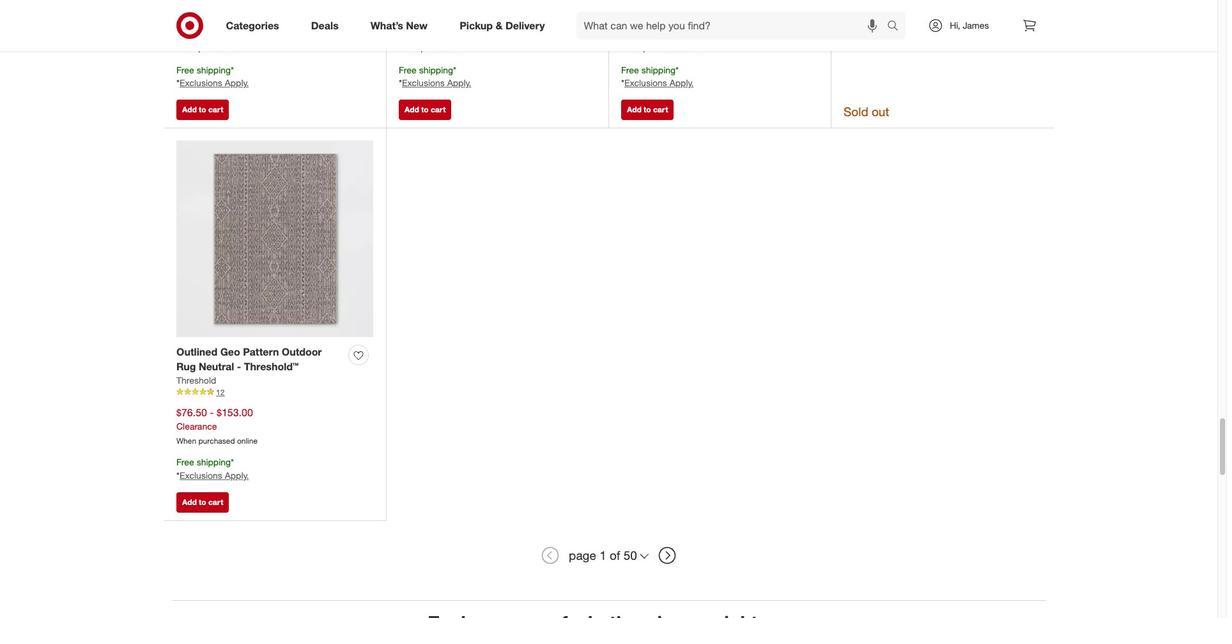 Task type: locate. For each thing, give the bounding box(es) containing it.
items down the $30.00
[[204, 28, 226, 39]]

clearance down $60.00
[[686, 28, 725, 39]]

clearance down $120.00
[[464, 28, 503, 39]]

purchased for $51.00 - $60.00
[[644, 43, 680, 53]]

select inside $25.50 - $30.00 select items on clearance when purchased online
[[176, 28, 202, 39]]

exclusions apply. button down $51.00 - $60.00 select items on clearance when purchased online
[[625, 77, 694, 90]]

- right $51.00
[[655, 13, 659, 26]]

on
[[229, 28, 239, 39], [451, 28, 461, 39], [674, 28, 684, 39]]

online for $51.00 - $60.00
[[682, 43, 703, 53]]

when down $25.50
[[176, 43, 196, 53]]

when down $76.50
[[176, 436, 196, 446]]

1 horizontal spatial select
[[399, 28, 424, 39]]

purchased for $25.50 - $30.00
[[199, 43, 235, 53]]

free down $25.50
[[176, 64, 194, 75]]

1 select from the left
[[176, 28, 202, 39]]

on for $120.00
[[451, 28, 461, 39]]

add to cart
[[182, 105, 223, 114], [405, 105, 446, 114], [627, 105, 668, 114], [182, 498, 223, 508]]

add
[[182, 105, 197, 114], [405, 105, 419, 114], [627, 105, 642, 114], [182, 498, 197, 508]]

1 horizontal spatial on
[[451, 28, 461, 39]]

outlined geo pattern outdoor rug neutral - threshold™ image
[[176, 141, 373, 338], [176, 141, 373, 338]]

clearance
[[241, 28, 280, 39], [464, 28, 503, 39], [686, 28, 725, 39]]

2 items from the left
[[427, 28, 449, 39]]

2 on from the left
[[451, 28, 461, 39]]

1 items from the left
[[204, 28, 226, 39]]

exclusions apply. button down $76.50 - $153.00 clearance when purchased online
[[180, 470, 249, 483]]

select for $51.00 - $60.00
[[622, 28, 647, 39]]

when down "what's new" link
[[399, 43, 419, 53]]

when inside $25.50 - $30.00 select items on clearance when purchased online
[[176, 43, 196, 53]]

free shipping * * exclusions apply.
[[176, 64, 249, 88], [399, 64, 471, 88], [622, 64, 694, 88], [176, 457, 249, 482]]

add to cart for $11.90
[[405, 105, 446, 114]]

outdoor
[[282, 346, 322, 359]]

free shipping * * exclusions apply. down $11.90 - $120.00 select items on clearance when purchased online on the top of the page
[[399, 64, 471, 88]]

online
[[905, 23, 925, 33], [237, 43, 258, 53], [460, 43, 480, 53], [682, 43, 703, 53], [237, 436, 258, 446]]

online inside $51.00 - $60.00 select items on clearance when purchased online
[[682, 43, 703, 53]]

categories link
[[215, 12, 295, 40]]

on for $60.00
[[674, 28, 684, 39]]

exclusions for $11.90
[[402, 78, 445, 88]]

select inside $51.00 - $60.00 select items on clearance when purchased online
[[622, 28, 647, 39]]

select down $51.00
[[622, 28, 647, 39]]

on inside $11.90 - $120.00 select items on clearance when purchased online
[[451, 28, 461, 39]]

shipping for $60.00
[[642, 64, 676, 75]]

purchased
[[866, 23, 903, 33], [199, 43, 235, 53], [421, 43, 458, 53], [644, 43, 680, 53], [199, 436, 235, 446]]

what's
[[371, 19, 403, 32]]

threshold link
[[176, 374, 216, 387]]

outlined geo pattern outdoor rug neutral - threshold™
[[176, 346, 322, 373]]

free down "what's new" link
[[399, 64, 417, 75]]

2 horizontal spatial select
[[622, 28, 647, 39]]

exclusions down $11.90 - $120.00 select items on clearance when purchased online on the top of the page
[[402, 78, 445, 88]]

items down $60.00
[[649, 28, 671, 39]]

items inside $11.90 - $120.00 select items on clearance when purchased online
[[427, 28, 449, 39]]

- inside $76.50 - $153.00 clearance when purchased online
[[210, 406, 214, 419]]

clearance down $76.50
[[176, 421, 217, 432]]

cart
[[208, 105, 223, 114], [431, 105, 446, 114], [653, 105, 668, 114], [208, 498, 223, 508]]

when inside $11.90 - $120.00 select items on clearance when purchased online
[[399, 43, 419, 53]]

apply. down $51.00 - $60.00 select items on clearance when purchased online
[[670, 78, 694, 88]]

&
[[496, 19, 503, 32]]

1 vertical spatial clearance
[[176, 421, 217, 432]]

apply. for $51.00 - $60.00
[[670, 78, 694, 88]]

- inside $25.50 - $30.00 select items on clearance when purchased online
[[210, 13, 214, 26]]

on down the $30.00
[[229, 28, 239, 39]]

select inside $11.90 - $120.00 select items on clearance when purchased online
[[399, 28, 424, 39]]

select down $25.50
[[176, 28, 202, 39]]

apply.
[[225, 78, 249, 88], [447, 78, 471, 88], [670, 78, 694, 88], [225, 471, 249, 482]]

add to cart for $51.00
[[627, 105, 668, 114]]

1 horizontal spatial clearance
[[844, 8, 885, 19]]

free down $51.00
[[622, 64, 639, 75]]

shipping down $51.00 - $60.00 select items on clearance when purchased online
[[642, 64, 676, 75]]

clearance inside $51.00 - $60.00 select items on clearance when purchased online
[[686, 28, 725, 39]]

- down geo
[[237, 360, 241, 373]]

3 on from the left
[[674, 28, 684, 39]]

when for $11.90 - $120.00
[[399, 43, 419, 53]]

online down the pickup
[[460, 43, 480, 53]]

online inside clearance when purchased online
[[905, 23, 925, 33]]

online left hi,
[[905, 23, 925, 33]]

geo
[[220, 346, 240, 359]]

3 select from the left
[[622, 28, 647, 39]]

1 horizontal spatial clearance
[[464, 28, 503, 39]]

$51.00
[[622, 13, 652, 26]]

2 horizontal spatial items
[[649, 28, 671, 39]]

- inside $51.00 - $60.00 select items on clearance when purchased online
[[655, 13, 659, 26]]

free shipping * * exclusions apply. for $120.00
[[399, 64, 471, 88]]

add to cart button
[[176, 100, 229, 120], [399, 100, 452, 120], [622, 100, 674, 120], [176, 493, 229, 513]]

$153.00
[[217, 406, 253, 419]]

exclusions for $25.50
[[180, 78, 222, 88]]

new
[[406, 19, 428, 32]]

free
[[176, 64, 194, 75], [399, 64, 417, 75], [622, 64, 639, 75], [176, 457, 194, 468]]

online down $60.00
[[682, 43, 703, 53]]

when down $51.00
[[622, 43, 641, 53]]

free for $25.50
[[176, 64, 194, 75]]

$30.00
[[217, 13, 247, 26]]

exclusions
[[180, 78, 222, 88], [402, 78, 445, 88], [625, 78, 667, 88], [180, 471, 222, 482]]

0 horizontal spatial clearance
[[176, 421, 217, 432]]

exclusions apply. button
[[180, 77, 249, 90], [402, 77, 471, 90], [625, 77, 694, 90], [180, 470, 249, 483]]

online inside $11.90 - $120.00 select items on clearance when purchased online
[[460, 43, 480, 53]]

purchased for $11.90 - $120.00
[[421, 43, 458, 53]]

pickup & delivery link
[[449, 12, 561, 40]]

purchased inside $51.00 - $60.00 select items on clearance when purchased online
[[644, 43, 680, 53]]

-
[[210, 13, 214, 26], [432, 13, 436, 26], [655, 13, 659, 26], [237, 360, 241, 373], [210, 406, 214, 419]]

items inside $25.50 - $30.00 select items on clearance when purchased online
[[204, 28, 226, 39]]

1 clearance from the left
[[241, 28, 280, 39]]

exclusions down $51.00 - $60.00 select items on clearance when purchased online
[[625, 78, 667, 88]]

when
[[844, 23, 864, 33], [176, 43, 196, 53], [399, 43, 419, 53], [622, 43, 641, 53], [176, 436, 196, 446]]

- right new
[[432, 13, 436, 26]]

exclusions apply. button down $25.50 - $30.00 select items on clearance when purchased online
[[180, 77, 249, 90]]

$76.50 - $153.00 clearance when purchased online
[[176, 406, 258, 446]]

clearance up search
[[844, 8, 885, 19]]

clearance down the $30.00
[[241, 28, 280, 39]]

deals link
[[300, 12, 355, 40]]

clearance inside $25.50 - $30.00 select items on clearance when purchased online
[[241, 28, 280, 39]]

$25.50 - $30.00 select items on clearance when purchased online
[[176, 13, 280, 53]]

james
[[963, 20, 990, 31]]

items inside $51.00 - $60.00 select items on clearance when purchased online
[[649, 28, 671, 39]]

1
[[600, 549, 607, 563]]

$60.00
[[662, 13, 692, 26]]

0 horizontal spatial on
[[229, 28, 239, 39]]

3 clearance from the left
[[686, 28, 725, 39]]

2 clearance from the left
[[464, 28, 503, 39]]

2 select from the left
[[399, 28, 424, 39]]

apply. down $25.50 - $30.00 select items on clearance when purchased online
[[225, 78, 249, 88]]

select down the $11.90
[[399, 28, 424, 39]]

on down $120.00
[[451, 28, 461, 39]]

clearance inside clearance when purchased online
[[844, 8, 885, 19]]

online down categories
[[237, 43, 258, 53]]

- for $60.00
[[655, 13, 659, 26]]

free shipping * * exclusions apply. down $51.00 - $60.00 select items on clearance when purchased online
[[622, 64, 694, 88]]

search button
[[882, 12, 913, 42]]

when for $51.00 - $60.00
[[622, 43, 641, 53]]

0 horizontal spatial clearance
[[241, 28, 280, 39]]

outlined
[[176, 346, 218, 359]]

cart for $30.00
[[208, 105, 223, 114]]

exclusions apply. button down $11.90 - $120.00 select items on clearance when purchased online on the top of the page
[[402, 77, 471, 90]]

0 horizontal spatial items
[[204, 28, 226, 39]]

items
[[204, 28, 226, 39], [427, 28, 449, 39], [649, 28, 671, 39]]

- right $25.50
[[210, 13, 214, 26]]

apply. for $11.90 - $120.00
[[447, 78, 471, 88]]

clearance inside $11.90 - $120.00 select items on clearance when purchased online
[[464, 28, 503, 39]]

on inside $25.50 - $30.00 select items on clearance when purchased online
[[229, 28, 239, 39]]

online inside $25.50 - $30.00 select items on clearance when purchased online
[[237, 43, 258, 53]]

add for $25.50
[[182, 105, 197, 114]]

purchased inside $25.50 - $30.00 select items on clearance when purchased online
[[199, 43, 235, 53]]

purchased inside clearance when purchased online
[[866, 23, 903, 33]]

hi, james
[[950, 20, 990, 31]]

12
[[216, 388, 225, 397]]

- right $76.50
[[210, 406, 214, 419]]

clearance inside $76.50 - $153.00 clearance when purchased online
[[176, 421, 217, 432]]

0 vertical spatial clearance
[[844, 8, 885, 19]]

- inside outlined geo pattern outdoor rug neutral - threshold™
[[237, 360, 241, 373]]

3 items from the left
[[649, 28, 671, 39]]

cart for $60.00
[[653, 105, 668, 114]]

items down $120.00
[[427, 28, 449, 39]]

categories
[[226, 19, 279, 32]]

on inside $51.00 - $60.00 select items on clearance when purchased online
[[674, 28, 684, 39]]

2 horizontal spatial on
[[674, 28, 684, 39]]

shipping down $25.50 - $30.00 select items on clearance when purchased online
[[197, 64, 231, 75]]

2 horizontal spatial clearance
[[686, 28, 725, 39]]

1 on from the left
[[229, 28, 239, 39]]

purchased inside $11.90 - $120.00 select items on clearance when purchased online
[[421, 43, 458, 53]]

exclusions down $25.50 - $30.00 select items on clearance when purchased online
[[180, 78, 222, 88]]

shipping
[[197, 64, 231, 75], [419, 64, 453, 75], [642, 64, 676, 75], [197, 457, 231, 468]]

free for $11.90
[[399, 64, 417, 75]]

shipping down $11.90 - $120.00 select items on clearance when purchased online on the top of the page
[[419, 64, 453, 75]]

clearance
[[844, 8, 885, 19], [176, 421, 217, 432]]

when left search button
[[844, 23, 864, 33]]

delivery
[[506, 19, 545, 32]]

free shipping * * exclusions apply. down $25.50 - $30.00 select items on clearance when purchased online
[[176, 64, 249, 88]]

items for $60.00
[[649, 28, 671, 39]]

- inside $11.90 - $120.00 select items on clearance when purchased online
[[432, 13, 436, 26]]

clearance when purchased online
[[844, 8, 925, 33]]

what's new
[[371, 19, 428, 32]]

apply. down $11.90 - $120.00 select items on clearance when purchased online on the top of the page
[[447, 78, 471, 88]]

select
[[176, 28, 202, 39], [399, 28, 424, 39], [622, 28, 647, 39]]

threshold
[[176, 375, 216, 386]]

to
[[199, 105, 206, 114], [421, 105, 429, 114], [644, 105, 651, 114], [199, 498, 206, 508]]

0 horizontal spatial select
[[176, 28, 202, 39]]

1 horizontal spatial items
[[427, 28, 449, 39]]

online down the $153.00
[[237, 436, 258, 446]]

shipping down $76.50 - $153.00 clearance when purchased online
[[197, 457, 231, 468]]

apply. down $76.50 - $153.00 clearance when purchased online
[[225, 471, 249, 482]]

*
[[231, 64, 234, 75], [453, 64, 457, 75], [676, 64, 679, 75], [176, 78, 180, 88], [399, 78, 402, 88], [622, 78, 625, 88], [231, 457, 234, 468], [176, 471, 180, 482]]

pickup
[[460, 19, 493, 32]]

$11.90
[[399, 13, 430, 26]]

when inside $51.00 - $60.00 select items on clearance when purchased online
[[622, 43, 641, 53]]

on down $60.00
[[674, 28, 684, 39]]

free shipping * * exclusions apply. down $76.50 - $153.00 clearance when purchased online
[[176, 457, 249, 482]]



Task type: vqa. For each thing, say whether or not it's contained in the screenshot.
purchased within the Clearance When purchased online
yes



Task type: describe. For each thing, give the bounding box(es) containing it.
exclusions for $51.00
[[625, 78, 667, 88]]

sold out element
[[844, 103, 890, 120]]

select for $11.90 - $120.00
[[399, 28, 424, 39]]

clearance for $120.00
[[464, 28, 503, 39]]

add for $51.00
[[627, 105, 642, 114]]

add to cart for $25.50
[[182, 105, 223, 114]]

purchased inside $76.50 - $153.00 clearance when purchased online
[[199, 436, 235, 446]]

add to cart button for $11.90
[[399, 100, 452, 120]]

$25.50
[[176, 13, 207, 26]]

online inside $76.50 - $153.00 clearance when purchased online
[[237, 436, 258, 446]]

out
[[872, 104, 890, 119]]

sold
[[844, 104, 869, 119]]

free for $51.00
[[622, 64, 639, 75]]

- for $153.00
[[210, 406, 214, 419]]

clearance for $30.00
[[241, 28, 280, 39]]

online for $25.50 - $30.00
[[237, 43, 258, 53]]

pickup & delivery
[[460, 19, 545, 32]]

cart for $120.00
[[431, 105, 446, 114]]

search
[[882, 20, 913, 33]]

when inside $76.50 - $153.00 clearance when purchased online
[[176, 436, 196, 446]]

add for $11.90
[[405, 105, 419, 114]]

to for $11.90
[[421, 105, 429, 114]]

when for $25.50 - $30.00
[[176, 43, 196, 53]]

online for $11.90 - $120.00
[[460, 43, 480, 53]]

to for $51.00
[[644, 105, 651, 114]]

- for $120.00
[[432, 13, 436, 26]]

50
[[624, 549, 637, 563]]

- for $30.00
[[210, 13, 214, 26]]

exclusions apply. button for $60.00
[[625, 77, 694, 90]]

exclusions apply. button for $120.00
[[402, 77, 471, 90]]

shipping for $30.00
[[197, 64, 231, 75]]

to for $25.50
[[199, 105, 206, 114]]

add to cart button for $25.50
[[176, 100, 229, 120]]

shipping for $120.00
[[419, 64, 453, 75]]

when inside clearance when purchased online
[[844, 23, 864, 33]]

rug
[[176, 360, 196, 373]]

apply. for $25.50 - $30.00
[[225, 78, 249, 88]]

$11.90 - $120.00 select items on clearance when purchased online
[[399, 13, 503, 53]]

deals
[[311, 19, 339, 32]]

free down $76.50 - $153.00 clearance when purchased online
[[176, 457, 194, 468]]

threshold™
[[244, 360, 299, 373]]

$76.50
[[176, 406, 207, 419]]

items for $120.00
[[427, 28, 449, 39]]

of
[[610, 549, 621, 563]]

$120.00
[[439, 13, 476, 26]]

what's new link
[[360, 12, 444, 40]]

$51.00 - $60.00 select items on clearance when purchased online
[[622, 13, 725, 53]]

hi,
[[950, 20, 961, 31]]

clearance for $60.00
[[686, 28, 725, 39]]

outlined geo pattern outdoor rug neutral - threshold™ link
[[176, 345, 343, 374]]

pattern
[[243, 346, 279, 359]]

page 1 of 50
[[569, 549, 637, 563]]

exclusions down $76.50 - $153.00 clearance when purchased online
[[180, 471, 222, 482]]

sold out
[[844, 104, 890, 119]]

What can we help you find? suggestions appear below search field
[[576, 12, 891, 40]]

items for $30.00
[[204, 28, 226, 39]]

page
[[569, 549, 597, 563]]

select for $25.50 - $30.00
[[176, 28, 202, 39]]

exclusions apply. button for $30.00
[[180, 77, 249, 90]]

on for $30.00
[[229, 28, 239, 39]]

12 link
[[176, 387, 373, 398]]

neutral
[[199, 360, 234, 373]]

add to cart button for $51.00
[[622, 100, 674, 120]]

page 1 of 50 button
[[563, 542, 655, 570]]

free shipping * * exclusions apply. for $30.00
[[176, 64, 249, 88]]

free shipping * * exclusions apply. for $60.00
[[622, 64, 694, 88]]



